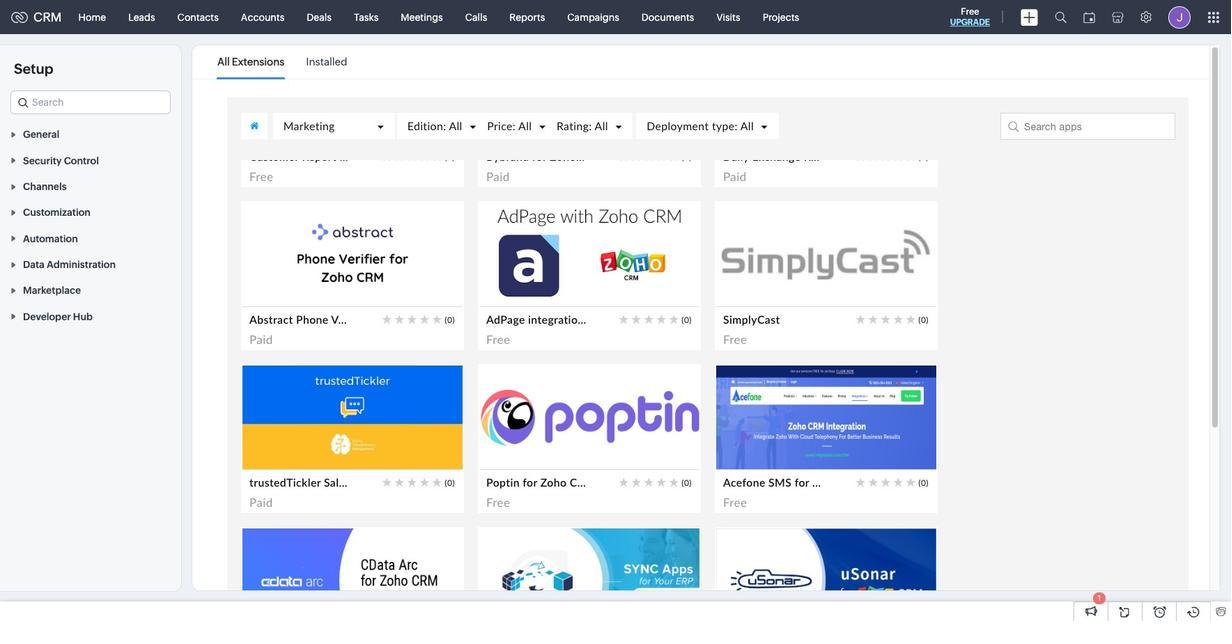 Task type: describe. For each thing, give the bounding box(es) containing it.
home
[[78, 12, 106, 23]]

marketplace button
[[0, 278, 181, 304]]

marketplace
[[23, 285, 81, 297]]

tasks link
[[343, 0, 390, 34]]

meetings link
[[390, 0, 454, 34]]

create menu image
[[1021, 9, 1039, 25]]

hub
[[73, 311, 93, 323]]

1
[[1099, 595, 1102, 603]]

developer
[[23, 311, 71, 323]]

calls
[[466, 12, 488, 23]]

free
[[962, 6, 980, 17]]

control
[[64, 155, 99, 166]]

security
[[23, 155, 62, 166]]

deals link
[[296, 0, 343, 34]]

contacts
[[178, 12, 219, 23]]

leads link
[[117, 0, 166, 34]]

accounts link
[[230, 0, 296, 34]]

developer hub
[[23, 311, 93, 323]]

tasks
[[354, 12, 379, 23]]

all
[[218, 56, 230, 68]]

reports link
[[499, 0, 557, 34]]

developer hub button
[[0, 304, 181, 330]]

contacts link
[[166, 0, 230, 34]]

visits
[[717, 12, 741, 23]]

general button
[[0, 121, 181, 147]]

data administration
[[23, 259, 116, 271]]

search element
[[1047, 0, 1076, 34]]

upgrade
[[951, 17, 991, 27]]

general
[[23, 129, 59, 140]]

accounts
[[241, 12, 285, 23]]

profile image
[[1169, 6, 1191, 28]]

documents
[[642, 12, 695, 23]]

campaigns
[[568, 12, 620, 23]]

campaigns link
[[557, 0, 631, 34]]

create menu element
[[1013, 0, 1047, 34]]

administration
[[47, 259, 116, 271]]

all extensions
[[218, 56, 285, 68]]

deals
[[307, 12, 332, 23]]

data
[[23, 259, 45, 271]]

all extensions link
[[218, 46, 285, 78]]



Task type: vqa. For each thing, say whether or not it's contained in the screenshot.
Signals icon
no



Task type: locate. For each thing, give the bounding box(es) containing it.
automation button
[[0, 225, 181, 251]]

calls link
[[454, 0, 499, 34]]

crm
[[33, 10, 62, 24]]

visits link
[[706, 0, 752, 34]]

installed link
[[306, 46, 348, 78]]

data administration button
[[0, 251, 181, 278]]

home link
[[67, 0, 117, 34]]

channels button
[[0, 173, 181, 199]]

channels
[[23, 181, 67, 192]]

search image
[[1055, 11, 1067, 23]]

extensions
[[232, 56, 285, 68]]

automation
[[23, 233, 78, 245]]

security control
[[23, 155, 99, 166]]

customization button
[[0, 199, 181, 225]]

projects
[[763, 12, 800, 23]]

setup
[[14, 61, 53, 77]]

customization
[[23, 207, 91, 218]]

installed
[[306, 56, 348, 68]]

free upgrade
[[951, 6, 991, 27]]

security control button
[[0, 147, 181, 173]]

projects link
[[752, 0, 811, 34]]

calendar image
[[1084, 12, 1096, 23]]

profile element
[[1161, 0, 1200, 34]]

crm link
[[11, 10, 62, 24]]

documents link
[[631, 0, 706, 34]]

leads
[[128, 12, 155, 23]]

Search text field
[[11, 91, 170, 114]]

logo image
[[11, 12, 28, 23]]

meetings
[[401, 12, 443, 23]]

None field
[[10, 91, 171, 114]]

reports
[[510, 12, 545, 23]]



